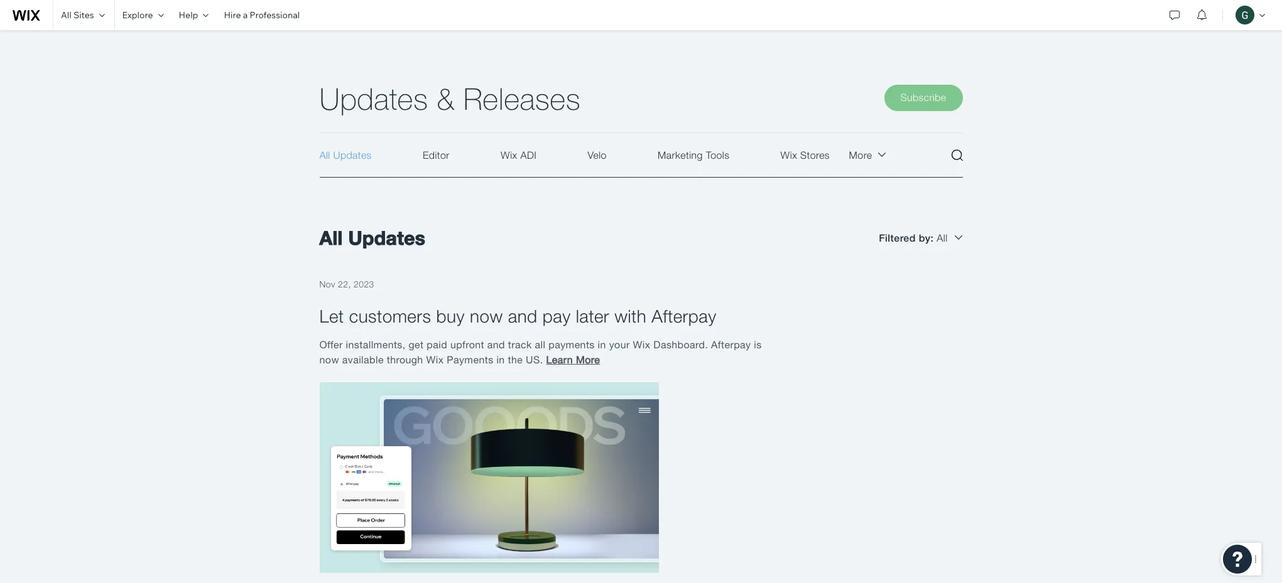 Task type: locate. For each thing, give the bounding box(es) containing it.
professional
[[250, 9, 300, 21]]

hire a professional link
[[216, 0, 308, 30]]

hire a professional
[[224, 9, 300, 21]]

sites
[[73, 9, 94, 21]]

all
[[61, 9, 71, 21]]



Task type: describe. For each thing, give the bounding box(es) containing it.
hire
[[224, 9, 241, 21]]

explore
[[122, 9, 153, 21]]

a
[[243, 9, 248, 21]]

help button
[[171, 0, 216, 30]]

all sites
[[61, 9, 94, 21]]

help
[[179, 9, 198, 21]]



